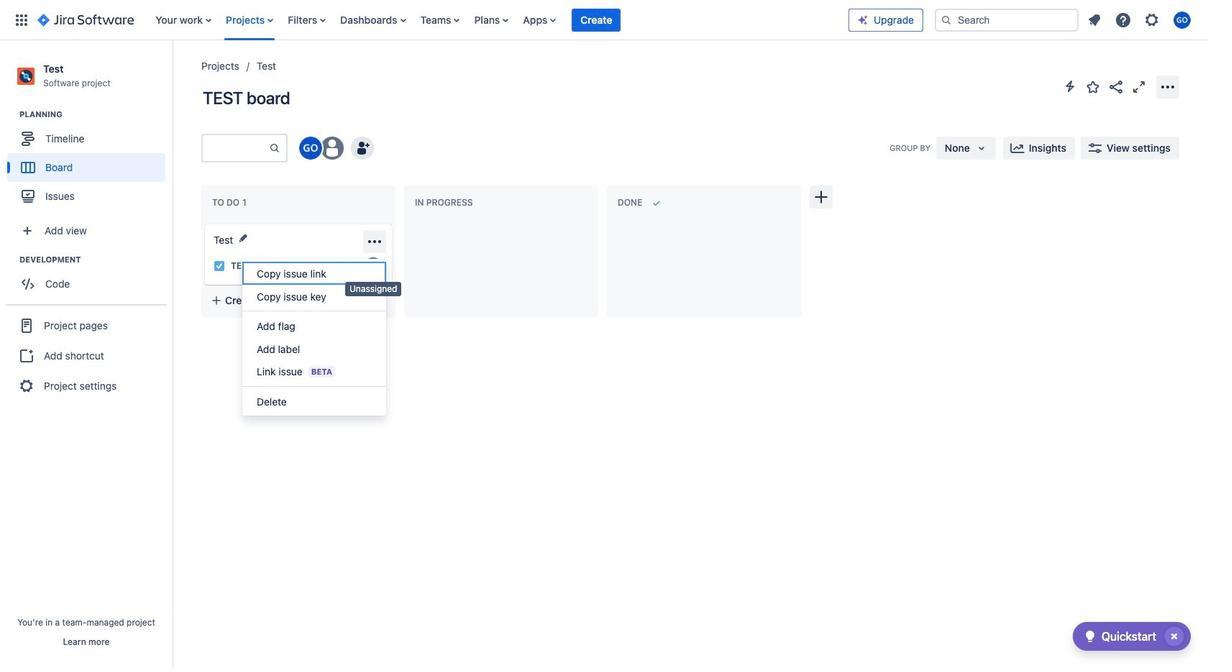 Task type: describe. For each thing, give the bounding box(es) containing it.
dismiss quickstart image
[[1163, 625, 1186, 648]]

0 horizontal spatial list
[[148, 0, 849, 40]]

check image
[[1082, 628, 1099, 645]]

Search this board text field
[[203, 135, 269, 161]]

search image
[[941, 14, 952, 26]]

enter full screen image
[[1131, 78, 1148, 95]]

to do element
[[212, 197, 249, 208]]

development image
[[2, 251, 19, 268]]

heading for planning "image"
[[19, 109, 172, 120]]

2 vertical spatial group
[[6, 304, 167, 407]]

1 horizontal spatial list
[[1082, 7, 1200, 33]]

settings image
[[1144, 11, 1161, 28]]

help image
[[1115, 11, 1132, 28]]

appswitcher icon image
[[13, 11, 30, 28]]

group for planning "image"
[[7, 109, 172, 215]]

sidebar navigation image
[[157, 58, 188, 86]]

add people image
[[354, 140, 371, 157]]

heading for development icon
[[19, 254, 172, 266]]

edit summary image
[[238, 233, 249, 244]]

task image
[[214, 260, 225, 272]]



Task type: locate. For each thing, give the bounding box(es) containing it.
list
[[148, 0, 849, 40], [1082, 7, 1200, 33]]

tooltip
[[345, 282, 402, 296]]

Search field
[[935, 8, 1079, 31]]

1 vertical spatial group
[[7, 254, 172, 303]]

0 vertical spatial group
[[7, 109, 172, 215]]

primary element
[[9, 0, 849, 40]]

heading
[[19, 109, 172, 120], [19, 254, 172, 266]]

list item
[[572, 0, 621, 40]]

1 vertical spatial heading
[[19, 254, 172, 266]]

sidebar element
[[0, 40, 173, 668]]

planning image
[[2, 106, 19, 123]]

your profile and settings image
[[1174, 11, 1191, 28]]

create issue image
[[195, 214, 212, 232]]

star test board image
[[1085, 78, 1102, 95]]

2 heading from the top
[[19, 254, 172, 266]]

jira software image
[[37, 11, 134, 28], [37, 11, 134, 28]]

create column image
[[813, 188, 830, 206]]

notifications image
[[1086, 11, 1103, 28]]

1 heading from the top
[[19, 109, 172, 120]]

0 vertical spatial heading
[[19, 109, 172, 120]]

None search field
[[935, 8, 1079, 31]]

more actions image
[[1159, 78, 1177, 95]]

banner
[[0, 0, 1208, 40]]

group for development icon
[[7, 254, 172, 303]]

automations menu button icon image
[[1062, 78, 1079, 95]]

more actions for test-3 test image
[[366, 233, 383, 250]]

group
[[7, 109, 172, 215], [7, 254, 172, 303], [6, 304, 167, 407]]



Task type: vqa. For each thing, say whether or not it's contained in the screenshot.
primary element on the top of page
yes



